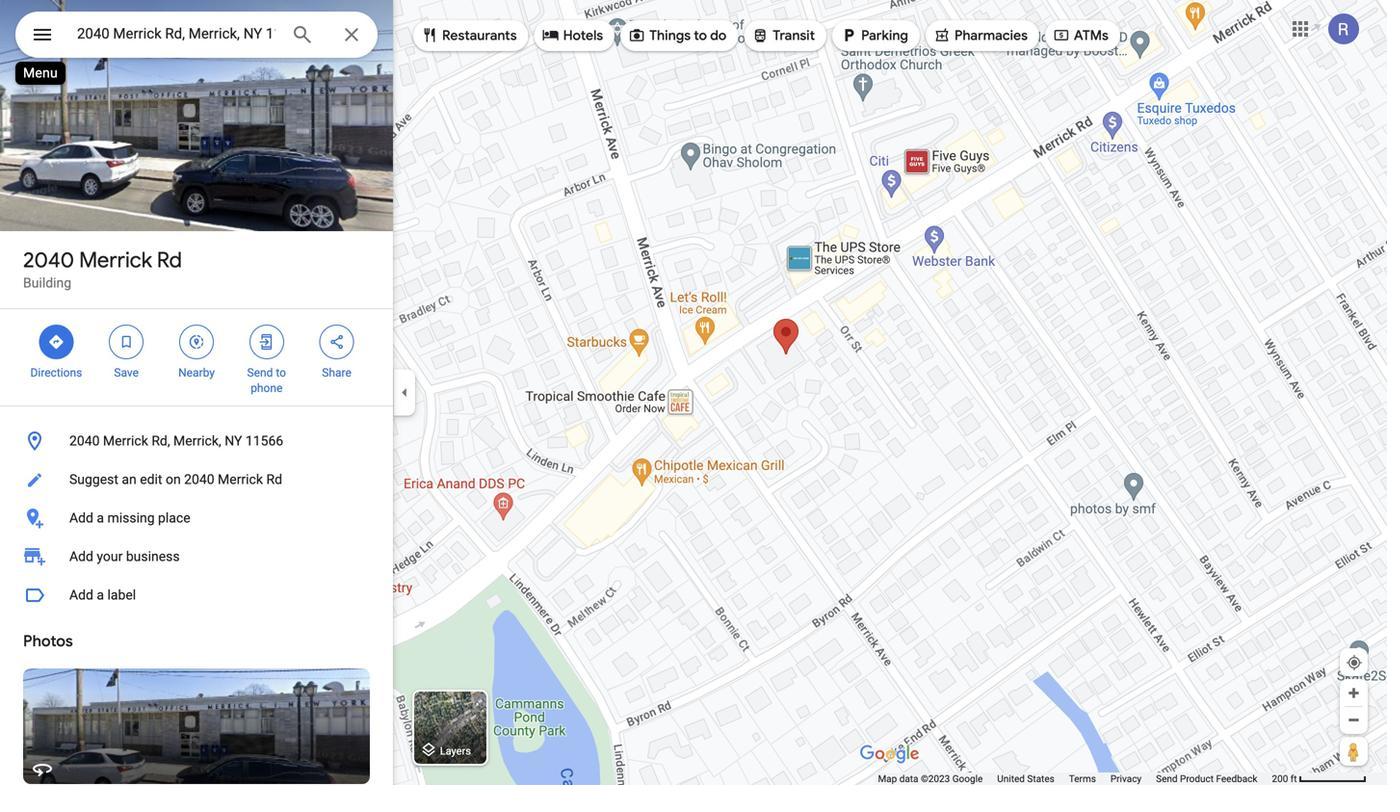 Task type: locate. For each thing, give the bounding box(es) containing it.
0 vertical spatial rd
[[157, 247, 182, 274]]

1 vertical spatial merrick
[[103, 433, 148, 449]]

2040 up the building
[[23, 247, 74, 274]]

a inside button
[[97, 510, 104, 526]]

2040 inside button
[[69, 433, 100, 449]]

1 vertical spatial send
[[1157, 773, 1178, 785]]

200
[[1273, 773, 1289, 785]]

to left do
[[694, 27, 707, 44]]

3 add from the top
[[69, 587, 93, 603]]

footer
[[878, 773, 1273, 786]]

merrick left 'rd,'
[[103, 433, 148, 449]]

footer containing map data ©2023 google
[[878, 773, 1273, 786]]

transit
[[773, 27, 815, 44]]

merrick up ""
[[79, 247, 152, 274]]

add inside button
[[69, 510, 93, 526]]

 hotels
[[542, 25, 604, 46]]

 transit
[[752, 25, 815, 46]]

google account: ruby anderson  
(rubyanndersson@gmail.com) image
[[1329, 14, 1360, 44]]

merrick inside button
[[103, 433, 148, 449]]


[[258, 332, 275, 353]]

send for send to phone
[[247, 366, 273, 380]]

2 vertical spatial 2040
[[184, 472, 215, 488]]

to
[[694, 27, 707, 44], [276, 366, 286, 380]]

add left your
[[69, 549, 93, 565]]

0 horizontal spatial send
[[247, 366, 273, 380]]

your
[[97, 549, 123, 565]]

zoom out image
[[1347, 713, 1362, 728]]

1 vertical spatial add
[[69, 549, 93, 565]]

send product feedback button
[[1157, 773, 1258, 786]]

2040 right the on
[[184, 472, 215, 488]]

merrick
[[79, 247, 152, 274], [103, 433, 148, 449], [218, 472, 263, 488]]

add a missing place
[[69, 510, 190, 526]]

united states
[[998, 773, 1055, 785]]


[[48, 332, 65, 353]]

add for add a label
[[69, 587, 93, 603]]

1 vertical spatial to
[[276, 366, 286, 380]]

send up phone
[[247, 366, 273, 380]]

0 vertical spatial 2040
[[23, 247, 74, 274]]

edit
[[140, 472, 162, 488]]

product
[[1181, 773, 1214, 785]]

a left missing
[[97, 510, 104, 526]]

2040 for rd,
[[69, 433, 100, 449]]

merrick down ny
[[218, 472, 263, 488]]

1 vertical spatial rd
[[266, 472, 282, 488]]

2040 inside 2040 merrick rd building
[[23, 247, 74, 274]]

0 horizontal spatial rd
[[157, 247, 182, 274]]


[[31, 21, 54, 49]]

merrick inside button
[[218, 472, 263, 488]]

0 vertical spatial to
[[694, 27, 707, 44]]

add inside button
[[69, 587, 93, 603]]

rd
[[157, 247, 182, 274], [266, 472, 282, 488]]

save
[[114, 366, 139, 380]]

on
[[166, 472, 181, 488]]

a inside button
[[97, 587, 104, 603]]

things
[[650, 27, 691, 44]]

map
[[878, 773, 898, 785]]

data
[[900, 773, 919, 785]]

a for missing
[[97, 510, 104, 526]]

2040
[[23, 247, 74, 274], [69, 433, 100, 449], [184, 472, 215, 488]]

merrick inside 2040 merrick rd building
[[79, 247, 152, 274]]

0 vertical spatial send
[[247, 366, 273, 380]]

1 horizontal spatial rd
[[266, 472, 282, 488]]

restaurants
[[442, 27, 517, 44]]

2 vertical spatial add
[[69, 587, 93, 603]]

add left label
[[69, 587, 93, 603]]

1 vertical spatial 2040
[[69, 433, 100, 449]]

send to phone
[[247, 366, 286, 395]]

2 a from the top
[[97, 587, 104, 603]]

2040 inside button
[[184, 472, 215, 488]]

2040 merrick rd building
[[23, 247, 182, 291]]

suggest an edit on 2040 merrick rd button
[[0, 461, 393, 499]]

send inside send product feedback button
[[1157, 773, 1178, 785]]

200 ft button
[[1273, 773, 1368, 785]]

send inside "send to phone"
[[247, 366, 273, 380]]


[[542, 25, 560, 46]]

1 a from the top
[[97, 510, 104, 526]]

do
[[711, 27, 727, 44]]

2 add from the top
[[69, 549, 93, 565]]

 parking
[[841, 25, 909, 46]]

2 vertical spatial merrick
[[218, 472, 263, 488]]

1 horizontal spatial to
[[694, 27, 707, 44]]

send left product
[[1157, 773, 1178, 785]]

0 vertical spatial merrick
[[79, 247, 152, 274]]

None field
[[77, 22, 276, 45]]

atms
[[1075, 27, 1109, 44]]

1 vertical spatial a
[[97, 587, 104, 603]]

1 horizontal spatial send
[[1157, 773, 1178, 785]]

terms
[[1070, 773, 1097, 785]]

label
[[107, 587, 136, 603]]

 pharmacies
[[934, 25, 1028, 46]]

zoom in image
[[1347, 686, 1362, 701]]

1 add from the top
[[69, 510, 93, 526]]

0 vertical spatial add
[[69, 510, 93, 526]]

ny
[[225, 433, 242, 449]]

send
[[247, 366, 273, 380], [1157, 773, 1178, 785]]

ft
[[1291, 773, 1298, 785]]

a
[[97, 510, 104, 526], [97, 587, 104, 603]]

2040 up suggest
[[69, 433, 100, 449]]

directions
[[30, 366, 82, 380]]

0 horizontal spatial to
[[276, 366, 286, 380]]

add
[[69, 510, 93, 526], [69, 549, 93, 565], [69, 587, 93, 603]]

pharmacies
[[955, 27, 1028, 44]]

add down suggest
[[69, 510, 93, 526]]


[[118, 332, 135, 353]]

 restaurants
[[421, 25, 517, 46]]

terms button
[[1070, 773, 1097, 786]]

actions for 2040 merrick rd region
[[0, 309, 393, 406]]

0 vertical spatial a
[[97, 510, 104, 526]]

a left label
[[97, 587, 104, 603]]

privacy
[[1111, 773, 1142, 785]]

to up phone
[[276, 366, 286, 380]]



Task type: vqa. For each thing, say whether or not it's contained in the screenshot.
At this place
no



Task type: describe. For each thing, give the bounding box(es) containing it.
none field inside 2040 merrick rd, merrick, ny 11566 field
[[77, 22, 276, 45]]


[[629, 25, 646, 46]]

phone
[[251, 382, 283, 395]]

 things to do
[[629, 25, 727, 46]]

11566
[[246, 433, 284, 449]]

feedback
[[1217, 773, 1258, 785]]


[[934, 25, 951, 46]]

add for add your business
[[69, 549, 93, 565]]


[[752, 25, 769, 46]]

add a label button
[[0, 576, 393, 615]]

share
[[322, 366, 352, 380]]

show street view coverage image
[[1341, 737, 1369, 766]]

2040 for rd
[[23, 247, 74, 274]]

parking
[[862, 27, 909, 44]]

2040 Merrick Rd, Merrick, NY 11566 field
[[15, 12, 378, 58]]

map data ©2023 google
[[878, 773, 983, 785]]

to inside "send to phone"
[[276, 366, 286, 380]]

merrick,
[[174, 433, 221, 449]]

suggest an edit on 2040 merrick rd
[[69, 472, 282, 488]]

send for send product feedback
[[1157, 773, 1178, 785]]

2040 merrick rd, merrick, ny 11566
[[69, 433, 284, 449]]

google maps element
[[0, 0, 1388, 786]]

an
[[122, 472, 137, 488]]

footer inside google maps element
[[878, 773, 1273, 786]]


[[188, 332, 205, 353]]

merrick for rd,
[[103, 433, 148, 449]]

 search field
[[15, 12, 378, 62]]

send product feedback
[[1157, 773, 1258, 785]]

privacy button
[[1111, 773, 1142, 786]]

states
[[1028, 773, 1055, 785]]

show your location image
[[1347, 654, 1364, 672]]

hotels
[[564, 27, 604, 44]]

a for label
[[97, 587, 104, 603]]


[[841, 25, 858, 46]]

business
[[126, 549, 180, 565]]

merrick for rd
[[79, 247, 152, 274]]

place
[[158, 510, 190, 526]]

add a missing place button
[[0, 499, 393, 538]]

rd inside 2040 merrick rd building
[[157, 247, 182, 274]]

google
[[953, 773, 983, 785]]

united states button
[[998, 773, 1055, 786]]

suggest
[[69, 472, 119, 488]]

add your business
[[69, 549, 180, 565]]

rd,
[[152, 433, 170, 449]]

rd inside button
[[266, 472, 282, 488]]


[[421, 25, 439, 46]]

collapse side panel image
[[394, 382, 415, 403]]

nearby
[[178, 366, 215, 380]]

add your business link
[[0, 538, 393, 576]]

united
[[998, 773, 1025, 785]]

2040 merrick rd, merrick, ny 11566 button
[[0, 422, 393, 461]]


[[328, 332, 346, 353]]

 button
[[15, 12, 69, 62]]

missing
[[107, 510, 155, 526]]

200 ft
[[1273, 773, 1298, 785]]

 atms
[[1053, 25, 1109, 46]]

photos
[[23, 632, 73, 652]]

add for add a missing place
[[69, 510, 93, 526]]

to inside ' things to do'
[[694, 27, 707, 44]]

©2023
[[921, 773, 951, 785]]

2040 merrick rd main content
[[0, 0, 393, 786]]

building
[[23, 275, 71, 291]]

layers
[[440, 745, 471, 757]]

add a label
[[69, 587, 136, 603]]


[[1053, 25, 1071, 46]]



